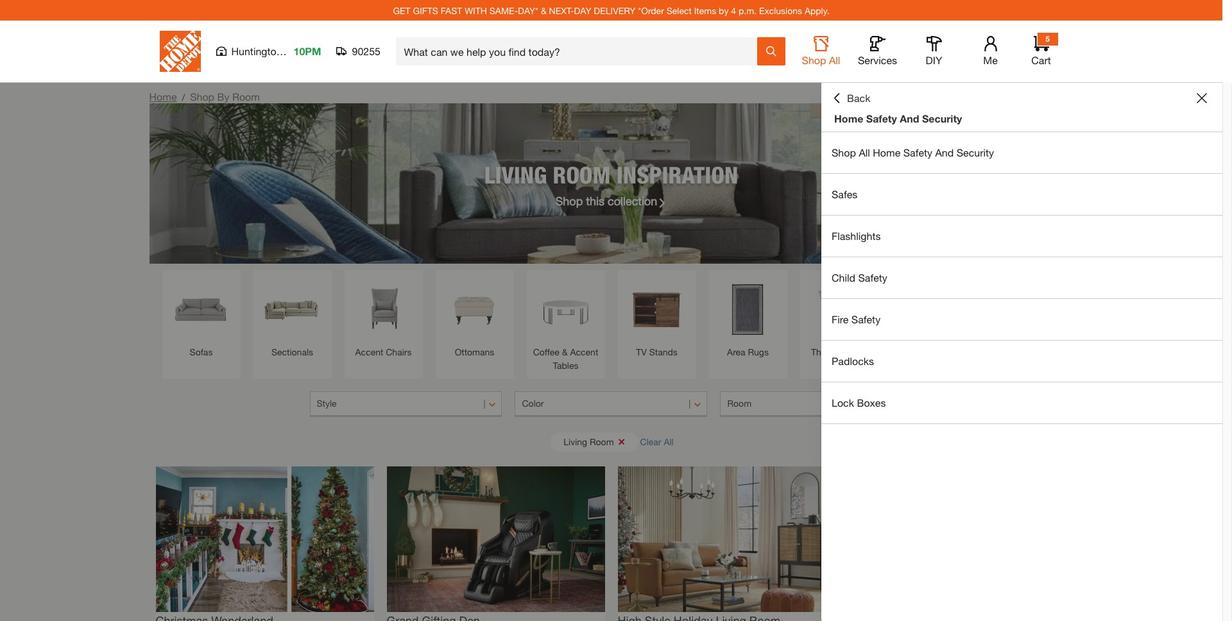 Task type: locate. For each thing, give the bounding box(es) containing it.
& right the day* on the left
[[541, 5, 547, 16]]

shop up "safes"
[[832, 146, 856, 159]]

ottomans image
[[442, 277, 507, 342]]

shop all home safety and security
[[832, 146, 994, 159]]

home
[[149, 90, 177, 103], [834, 112, 863, 125], [873, 146, 901, 159]]

& inside coffee & accent tables
[[562, 347, 568, 358]]

safety for fire safety
[[852, 313, 881, 325]]

room down area
[[727, 398, 752, 409]]

rugs
[[748, 347, 769, 358]]

1 vertical spatial living
[[564, 436, 587, 447]]

huntington
[[231, 45, 282, 57]]

diy
[[926, 54, 942, 66]]

fire
[[832, 313, 849, 325]]

safety for child safety
[[858, 271, 888, 284]]

2 horizontal spatial all
[[859, 146, 870, 159]]

tv
[[636, 347, 647, 358]]

services button
[[857, 36, 898, 67]]

shop
[[802, 54, 826, 66], [190, 90, 214, 103], [832, 146, 856, 159], [556, 194, 583, 208]]

color button
[[515, 392, 708, 417]]

living room button
[[551, 432, 638, 452]]

shop this collection
[[556, 194, 657, 208]]

menu
[[822, 132, 1223, 424]]

sectionals image
[[260, 277, 325, 342]]

0 horizontal spatial stretchy image image
[[156, 467, 374, 612]]

living room inspiration
[[484, 161, 738, 188]]

*order
[[638, 5, 664, 16]]

90255 button
[[337, 45, 381, 58]]

living for living room
[[564, 436, 587, 447]]

back button
[[832, 92, 871, 105]]

living room
[[564, 436, 614, 447]]

2 accent from the left
[[570, 347, 598, 358]]

cart 5
[[1032, 34, 1051, 66]]

&
[[541, 5, 547, 16], [562, 347, 568, 358]]

shop all
[[802, 54, 840, 66]]

area
[[727, 347, 746, 358]]

2 horizontal spatial home
[[873, 146, 901, 159]]

style button
[[310, 392, 502, 417]]

accent up tables
[[570, 347, 598, 358]]

0 vertical spatial all
[[829, 54, 840, 66]]

all for shop all
[[829, 54, 840, 66]]

0 vertical spatial &
[[541, 5, 547, 16]]

safety
[[866, 112, 897, 125], [904, 146, 933, 159], [858, 271, 888, 284], [852, 313, 881, 325]]

inspiration
[[617, 161, 738, 188]]

day
[[574, 5, 591, 16]]

all up back button
[[829, 54, 840, 66]]

security up the shop all home safety and security
[[922, 112, 962, 125]]

me button
[[970, 36, 1011, 67]]

shop down apply.
[[802, 54, 826, 66]]

1 horizontal spatial &
[[562, 347, 568, 358]]

child safety link
[[822, 257, 1223, 298]]

clear all
[[640, 436, 674, 447]]

shop for shop this collection
[[556, 194, 583, 208]]

security up safes link
[[957, 146, 994, 159]]

1 vertical spatial home
[[834, 112, 863, 125]]

and down home safety and security
[[935, 146, 954, 159]]

0 horizontal spatial home
[[149, 90, 177, 103]]

throw blankets image
[[898, 277, 963, 342]]

next-
[[549, 5, 574, 16]]

1 horizontal spatial accent
[[570, 347, 598, 358]]

security inside "menu"
[[957, 146, 994, 159]]

living
[[484, 161, 547, 188], [564, 436, 587, 447]]

area rugs image
[[715, 277, 781, 342]]

1 vertical spatial &
[[562, 347, 568, 358]]

accent
[[355, 347, 383, 358], [570, 347, 598, 358]]

collection
[[608, 194, 657, 208]]

drawer close image
[[1197, 93, 1207, 103]]

room down 'color' button
[[590, 436, 614, 447]]

home for home / shop by room
[[149, 90, 177, 103]]

get
[[393, 5, 411, 16]]

feedback link image
[[1215, 217, 1232, 286]]

accent left chairs on the bottom left
[[355, 347, 383, 358]]

all down home safety and security
[[859, 146, 870, 159]]

and up the shop all home safety and security
[[900, 112, 919, 125]]

huntington park
[[231, 45, 306, 57]]

home left /
[[149, 90, 177, 103]]

0 vertical spatial living
[[484, 161, 547, 188]]

child
[[832, 271, 856, 284]]

safety right fire
[[852, 313, 881, 325]]

2 vertical spatial all
[[664, 436, 674, 447]]

& up tables
[[562, 347, 568, 358]]

90255
[[352, 45, 381, 57]]

room right by at the left top
[[232, 90, 260, 103]]

home / shop by room
[[149, 90, 260, 103]]

/
[[182, 92, 185, 103]]

1 horizontal spatial living
[[564, 436, 587, 447]]

1 stretchy image image from the left
[[156, 467, 374, 612]]

1 horizontal spatial stretchy image image
[[387, 467, 605, 612]]

apply.
[[805, 5, 830, 16]]

safety right child
[[858, 271, 888, 284]]

0 vertical spatial and
[[900, 112, 919, 125]]

0 horizontal spatial all
[[664, 436, 674, 447]]

3 stretchy image image from the left
[[618, 467, 836, 612]]

home for home safety and security
[[834, 112, 863, 125]]

home down home safety and security
[[873, 146, 901, 159]]

2 horizontal spatial stretchy image image
[[618, 467, 836, 612]]

services
[[858, 54, 897, 66]]

0 vertical spatial home
[[149, 90, 177, 103]]

room
[[232, 90, 260, 103], [553, 161, 611, 188], [727, 398, 752, 409], [590, 436, 614, 447]]

safety down home safety and security
[[904, 146, 933, 159]]

tv stands image
[[624, 277, 690, 342]]

tv stands link
[[624, 277, 690, 359]]

1 vertical spatial all
[[859, 146, 870, 159]]

living inside "button"
[[564, 436, 587, 447]]

1 vertical spatial security
[[957, 146, 994, 159]]

all inside "menu"
[[859, 146, 870, 159]]

all
[[829, 54, 840, 66], [859, 146, 870, 159], [664, 436, 674, 447]]

0 horizontal spatial living
[[484, 161, 547, 188]]

0 vertical spatial security
[[922, 112, 962, 125]]

flashlights
[[832, 230, 881, 242]]

security
[[922, 112, 962, 125], [957, 146, 994, 159]]

safety down the back
[[866, 112, 897, 125]]

by
[[217, 90, 229, 103]]

1 horizontal spatial and
[[935, 146, 954, 159]]

throw pillows image
[[806, 277, 872, 342]]

cart
[[1032, 54, 1051, 66]]

and
[[900, 112, 919, 125], [935, 146, 954, 159]]

home down back button
[[834, 112, 863, 125]]

ottomans
[[455, 347, 494, 358]]

ottomans link
[[442, 277, 507, 359]]

shop right /
[[190, 90, 214, 103]]

2 stretchy image image from the left
[[387, 467, 605, 612]]

padlocks link
[[822, 341, 1223, 382]]

me
[[983, 54, 998, 66]]

all for clear all
[[664, 436, 674, 447]]

1 horizontal spatial home
[[834, 112, 863, 125]]

1 horizontal spatial all
[[829, 54, 840, 66]]

home link
[[149, 90, 177, 103]]

tables
[[553, 360, 579, 371]]

all right clear
[[664, 436, 674, 447]]

shop inside "menu"
[[832, 146, 856, 159]]

stretchy image image
[[156, 467, 374, 612], [387, 467, 605, 612], [618, 467, 836, 612]]

0 horizontal spatial accent
[[355, 347, 383, 358]]

shop inside button
[[802, 54, 826, 66]]

shop left this
[[556, 194, 583, 208]]

lock boxes link
[[822, 383, 1223, 424]]



Task type: vqa. For each thing, say whether or not it's contained in the screenshot.
The Shop All
yes



Task type: describe. For each thing, give the bounding box(es) containing it.
room inside button
[[727, 398, 752, 409]]

sectionals
[[271, 347, 313, 358]]

boxes
[[857, 397, 886, 409]]

accent chairs image
[[351, 277, 416, 342]]

all for shop all home safety and security
[[859, 146, 870, 159]]

get gifts fast with same-day* & next-day delivery *order select items by 4 p.m. exclusions apply.
[[393, 5, 830, 16]]

with
[[465, 5, 487, 16]]

p.m.
[[739, 5, 757, 16]]

lock boxes
[[832, 397, 886, 409]]

accent chairs link
[[351, 277, 416, 359]]

accent inside coffee & accent tables
[[570, 347, 598, 358]]

coffee
[[533, 347, 560, 358]]

this
[[586, 194, 605, 208]]

park
[[285, 45, 306, 57]]

menu containing shop all home safety and security
[[822, 132, 1223, 424]]

style
[[317, 398, 337, 409]]

clear
[[640, 436, 661, 447]]

curtains & drapes image
[[989, 277, 1054, 342]]

shop for shop all home safety and security
[[832, 146, 856, 159]]

1 accent from the left
[[355, 347, 383, 358]]

area rugs link
[[715, 277, 781, 359]]

safety for home safety and security
[[866, 112, 897, 125]]

coffee & accent tables
[[533, 347, 598, 371]]

flashlights link
[[822, 216, 1223, 257]]

chairs
[[386, 347, 412, 358]]

safes
[[832, 188, 858, 200]]

diy button
[[914, 36, 955, 67]]

shop all button
[[801, 36, 842, 67]]

safes link
[[822, 174, 1223, 215]]

clear all button
[[640, 430, 674, 454]]

room button
[[720, 392, 913, 417]]

What can we help you find today? search field
[[404, 38, 756, 65]]

delivery
[[594, 5, 636, 16]]

0 horizontal spatial &
[[541, 5, 547, 16]]

exclusions
[[759, 5, 802, 16]]

stands
[[649, 347, 678, 358]]

10pm
[[294, 45, 321, 57]]

back
[[847, 92, 871, 104]]

the home depot logo image
[[159, 31, 201, 72]]

tv stands
[[636, 347, 678, 358]]

fire safety
[[832, 313, 881, 325]]

sofas image
[[168, 277, 234, 342]]

coffee & accent tables image
[[533, 277, 599, 342]]

sofas link
[[168, 277, 234, 359]]

4
[[731, 5, 736, 16]]

gifts
[[413, 5, 438, 16]]

1 vertical spatial and
[[935, 146, 954, 159]]

select
[[667, 5, 692, 16]]

coffee & accent tables link
[[533, 277, 599, 372]]

same-
[[490, 5, 518, 16]]

5
[[1046, 34, 1050, 44]]

throw pillows
[[811, 347, 867, 358]]

fire safety link
[[822, 299, 1223, 340]]

child safety
[[832, 271, 888, 284]]

padlocks
[[832, 355, 874, 367]]

pillows
[[839, 347, 867, 358]]

room up this
[[553, 161, 611, 188]]

fast
[[441, 5, 462, 16]]

sofas
[[190, 347, 213, 358]]

lock
[[832, 397, 854, 409]]

home safety and security
[[834, 112, 962, 125]]

shop for shop all
[[802, 54, 826, 66]]

shop all home safety and security link
[[822, 132, 1223, 173]]

living for living room inspiration
[[484, 161, 547, 188]]

accent chairs
[[355, 347, 412, 358]]

area rugs
[[727, 347, 769, 358]]

shop this collection link
[[556, 192, 667, 210]]

throw pillows link
[[806, 277, 872, 359]]

2 vertical spatial home
[[873, 146, 901, 159]]

by
[[719, 5, 729, 16]]

0 horizontal spatial and
[[900, 112, 919, 125]]

room inside "button"
[[590, 436, 614, 447]]

color
[[522, 398, 544, 409]]

day*
[[518, 5, 539, 16]]

sectionals link
[[260, 277, 325, 359]]

throw
[[811, 347, 836, 358]]

items
[[694, 5, 716, 16]]



